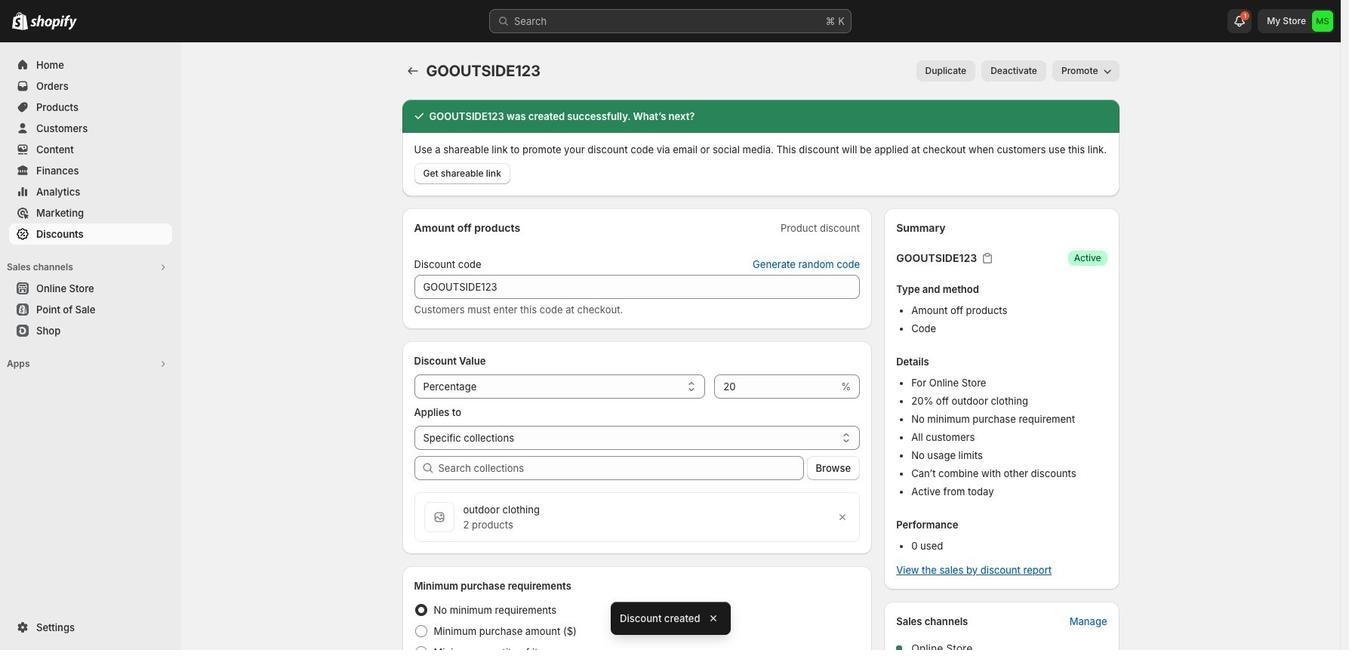 Task type: locate. For each thing, give the bounding box(es) containing it.
None text field
[[414, 275, 860, 299]]

Search collections text field
[[438, 456, 804, 480]]

shopify image
[[12, 12, 28, 30], [30, 15, 77, 30]]

None text field
[[715, 375, 839, 399]]

1 horizontal spatial shopify image
[[30, 15, 77, 30]]



Task type: describe. For each thing, give the bounding box(es) containing it.
my store image
[[1313, 11, 1334, 32]]

0 horizontal spatial shopify image
[[12, 12, 28, 30]]



